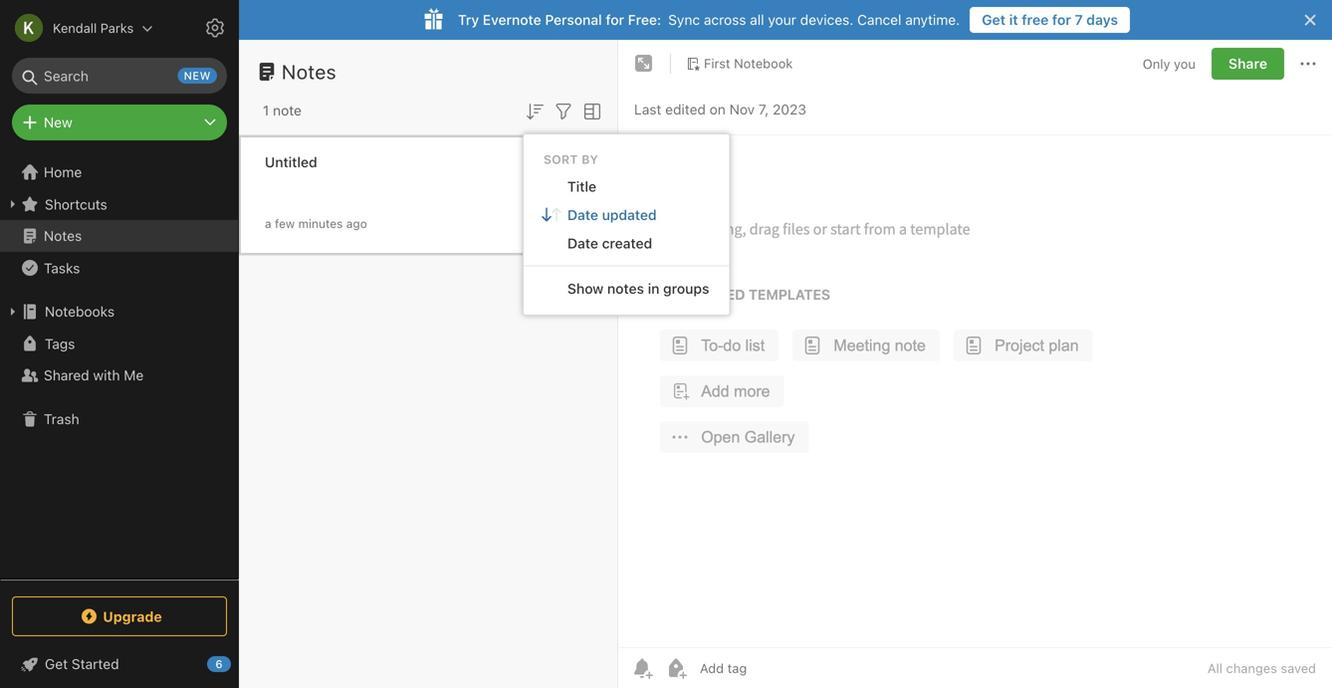 Task type: vqa. For each thing, say whether or not it's contained in the screenshot.
didn't
no



Task type: locate. For each thing, give the bounding box(es) containing it.
1 vertical spatial get
[[45, 656, 68, 672]]

upgrade
[[103, 608, 162, 625]]

untitled
[[265, 154, 317, 170]]

last edited on nov 7, 2023
[[634, 101, 807, 117]]

date updated link
[[524, 200, 729, 229]]

0 vertical spatial date
[[568, 206, 598, 223]]

new
[[44, 114, 72, 130]]

expand note image
[[632, 52, 656, 76]]

shared
[[44, 367, 89, 383]]

only
[[1143, 56, 1170, 71]]

tree containing home
[[0, 156, 239, 579]]

date down date updated
[[568, 235, 598, 251]]

date
[[568, 206, 598, 223], [568, 235, 598, 251]]

2 for from the left
[[1052, 11, 1071, 28]]

get inside 'button'
[[982, 11, 1006, 28]]

get left it
[[982, 11, 1006, 28]]

0 horizontal spatial for
[[606, 11, 624, 28]]

notes up tasks
[[44, 228, 82, 244]]

add filters image
[[552, 99, 576, 123]]

for left the 7
[[1052, 11, 1071, 28]]

date for date created
[[568, 235, 598, 251]]

settings image
[[203, 16, 227, 40]]

try evernote personal for free: sync across all your devices. cancel anytime.
[[458, 11, 960, 28]]

groups
[[663, 280, 709, 297]]

1 vertical spatial date
[[568, 235, 598, 251]]

title
[[568, 178, 596, 194]]

all
[[1208, 661, 1223, 676]]

Account field
[[0, 8, 154, 48]]

free:
[[628, 11, 661, 28]]

View options field
[[576, 98, 604, 123]]

date for date updated
[[568, 206, 598, 223]]

free
[[1022, 11, 1049, 28]]

click to collapse image
[[232, 651, 246, 675]]

only you
[[1143, 56, 1196, 71]]

notebooks
[[45, 303, 115, 320]]

try
[[458, 11, 479, 28]]

get inside 'help and learning task checklist' field
[[45, 656, 68, 672]]

shared with me link
[[0, 359, 238, 391]]

personal
[[545, 11, 602, 28]]

sync
[[668, 11, 700, 28]]

notes inside 'note list' "element"
[[282, 60, 337, 83]]

get for get it free for 7 days
[[982, 11, 1006, 28]]

first
[[704, 56, 730, 71]]

first notebook button
[[679, 50, 800, 78]]

parks
[[100, 20, 134, 35]]

for inside get it free for 7 days 'button'
[[1052, 11, 1071, 28]]

notebook
[[734, 56, 793, 71]]

note list element
[[239, 40, 618, 688]]

1 horizontal spatial get
[[982, 11, 1006, 28]]

date down title at the top of page
[[568, 206, 598, 223]]

notes inside tree
[[44, 228, 82, 244]]

0 vertical spatial get
[[982, 11, 1006, 28]]

1
[[263, 102, 269, 118]]

last
[[634, 101, 662, 117]]

More actions field
[[1296, 48, 1320, 80]]

get left started at the bottom left of the page
[[45, 656, 68, 672]]

shared with me
[[44, 367, 144, 383]]

add a reminder image
[[630, 656, 654, 680]]

home
[[44, 164, 82, 180]]

me
[[124, 367, 144, 383]]

Search text field
[[26, 58, 213, 94]]

days
[[1087, 11, 1118, 28]]

tasks button
[[0, 252, 238, 284]]

show notes in groups link
[[524, 274, 729, 302]]

home link
[[0, 156, 239, 188]]

you
[[1174, 56, 1196, 71]]

1 horizontal spatial for
[[1052, 11, 1071, 28]]

0 horizontal spatial get
[[45, 656, 68, 672]]

edited
[[665, 101, 706, 117]]

1 vertical spatial notes
[[44, 228, 82, 244]]

for left free:
[[606, 11, 624, 28]]

for
[[606, 11, 624, 28], [1052, 11, 1071, 28]]

7,
[[759, 101, 769, 117]]

tree
[[0, 156, 239, 579]]

ago
[[346, 217, 367, 231]]

new search field
[[26, 58, 217, 94]]

notes up note
[[282, 60, 337, 83]]

all
[[750, 11, 764, 28]]

1 horizontal spatial notes
[[282, 60, 337, 83]]

minutes
[[298, 217, 343, 231]]

more actions image
[[1296, 52, 1320, 76]]

sort
[[544, 152, 578, 166]]

note window element
[[618, 40, 1332, 688]]

share button
[[1212, 48, 1285, 80]]

1 date from the top
[[568, 206, 598, 223]]

7
[[1075, 11, 1083, 28]]

date inside 'date created' link
[[568, 235, 598, 251]]

0 horizontal spatial notes
[[44, 228, 82, 244]]

1 for from the left
[[606, 11, 624, 28]]

notes
[[282, 60, 337, 83], [44, 228, 82, 244]]

a few minutes ago
[[265, 217, 367, 231]]

shortcuts
[[45, 196, 107, 212]]

0 vertical spatial notes
[[282, 60, 337, 83]]

date created
[[568, 235, 652, 251]]

cancel
[[857, 11, 902, 28]]

2 date from the top
[[568, 235, 598, 251]]

get
[[982, 11, 1006, 28], [45, 656, 68, 672]]

date inside 'date updated' link
[[568, 206, 598, 223]]



Task type: describe. For each thing, give the bounding box(es) containing it.
new
[[184, 69, 211, 82]]

trash link
[[0, 403, 238, 435]]

in
[[648, 280, 660, 297]]

dropdown list menu
[[524, 172, 729, 302]]

get for get started
[[45, 656, 68, 672]]

by
[[582, 152, 599, 166]]

note
[[273, 102, 302, 118]]

2023
[[773, 101, 807, 117]]

all changes saved
[[1208, 661, 1316, 676]]

it
[[1009, 11, 1018, 28]]

first notebook
[[704, 56, 793, 71]]

get it free for 7 days
[[982, 11, 1118, 28]]

for for 7
[[1052, 11, 1071, 28]]

Help and Learning task checklist field
[[0, 648, 239, 680]]

sort by
[[544, 152, 599, 166]]

date created link
[[524, 229, 729, 257]]

1 note
[[263, 102, 302, 118]]

expand notebooks image
[[5, 304, 21, 320]]

trash
[[44, 411, 79, 427]]

share
[[1229, 55, 1268, 72]]

for for free:
[[606, 11, 624, 28]]

upgrade button
[[12, 596, 227, 636]]

Add filters field
[[552, 98, 576, 123]]

created
[[602, 235, 652, 251]]

nov
[[730, 101, 755, 117]]

notebooks link
[[0, 296, 238, 328]]

tags
[[45, 335, 75, 352]]

notes
[[607, 280, 644, 297]]

get started
[[45, 656, 119, 672]]

on
[[710, 101, 726, 117]]

shortcuts button
[[0, 188, 238, 220]]

Sort options field
[[523, 98, 547, 123]]

add tag image
[[664, 656, 688, 680]]

Add tag field
[[698, 660, 847, 677]]

few
[[275, 217, 295, 231]]

a
[[265, 217, 271, 231]]

across
[[704, 11, 746, 28]]

show notes in groups
[[568, 280, 709, 297]]

saved
[[1281, 661, 1316, 676]]

get it free for 7 days button
[[970, 7, 1130, 33]]

Note Editor text field
[[618, 135, 1332, 647]]

kendall
[[53, 20, 97, 35]]

new button
[[12, 105, 227, 140]]

date updated
[[568, 206, 657, 223]]

show
[[568, 280, 604, 297]]

changes
[[1226, 661, 1277, 676]]

title link
[[524, 172, 729, 200]]

anytime.
[[905, 11, 960, 28]]

devices.
[[800, 11, 854, 28]]

notes link
[[0, 220, 238, 252]]

with
[[93, 367, 120, 383]]

tasks
[[44, 260, 80, 276]]

tags button
[[0, 328, 238, 359]]

your
[[768, 11, 797, 28]]

6
[[215, 658, 223, 671]]

evernote
[[483, 11, 541, 28]]

kendall parks
[[53, 20, 134, 35]]

started
[[72, 656, 119, 672]]

updated
[[602, 206, 657, 223]]



